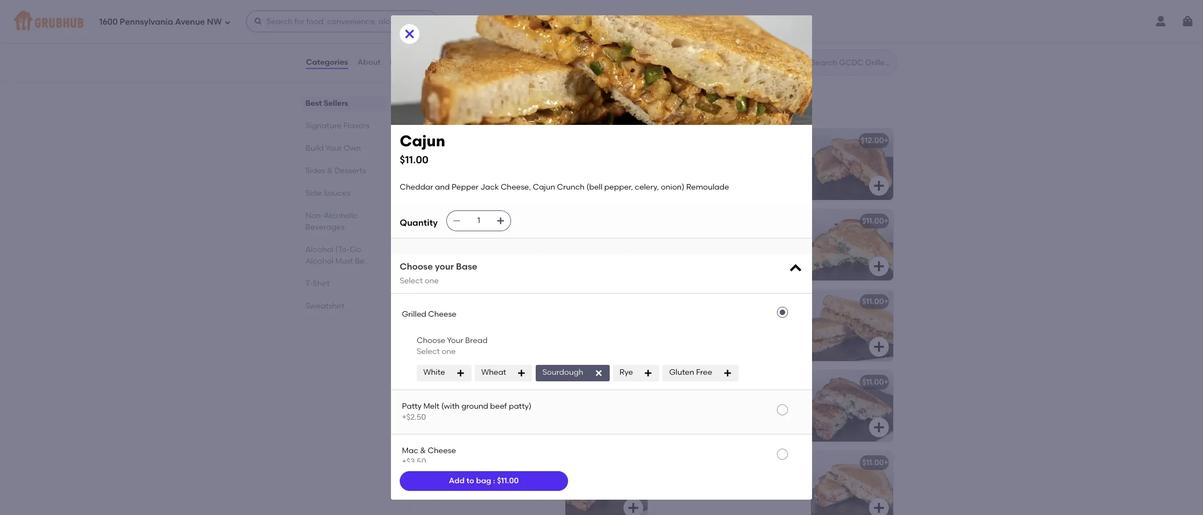 Task type: describe. For each thing, give the bounding box(es) containing it.
sellers
[[324, 99, 348, 108]]

chees,
[[497, 324, 523, 333]]

or
[[652, 107, 659, 114]]

own for build your own
[[344, 144, 361, 153]]

to
[[467, 477, 474, 486]]

quantity
[[400, 218, 438, 228]]

tomato, inside mozzarella, feta cheese, spinach, tomato, diced red onion
[[417, 404, 448, 414]]

search icon image
[[794, 56, 807, 69]]

& for mac & cheese +$3.50
[[420, 447, 426, 456]]

and inside cheddar cheese, diced jalapeno, pulled pork, mac and chees, bbq sauce
[[480, 324, 495, 333]]

patty inside patty melt (with ground beef patty) +$2.50
[[402, 402, 422, 411]]

american cheese, diced tomato, bacon
[[417, 151, 542, 172]]

melt,
[[635, 107, 651, 114]]

gcdc's
[[409, 107, 434, 114]]

grilled inside button
[[402, 310, 426, 319]]

0 vertical spatial cheddar and pepper jack cheese, cajun crunch (bell pepper, celery, onion) remoulade
[[400, 183, 729, 192]]

diced for jalapeno,
[[485, 313, 507, 322]]

svg image for truffle herb image
[[873, 421, 886, 434]]

1 horizontal spatial celery,
[[635, 183, 659, 192]]

crumble,
[[663, 163, 698, 172]]

sweatshirt
[[306, 302, 345, 311]]

hot
[[460, 254, 473, 264]]

choose your base select one
[[400, 262, 477, 286]]

red
[[473, 404, 488, 414]]

side
[[306, 189, 322, 198]]

truffle herb image
[[811, 371, 894, 442]]

jack inside cheddar and pepper jack cheese, cajun crunch (bell pepper, celery, onion) remoulade
[[744, 313, 762, 322]]

$9.50
[[665, 43, 685, 52]]

signature for signature flavors
[[306, 121, 342, 131]]

mushrooms,
[[663, 404, 708, 414]]

cup
[[471, 30, 487, 39]]

side sauces
[[306, 189, 351, 198]]

sides & desserts tab
[[306, 165, 382, 177]]

build your own grilled cheese $9.50 +
[[665, 30, 778, 52]]

+$3.50
[[402, 458, 426, 467]]

0 vertical spatial crunch
[[557, 183, 585, 192]]

american inside american cheese, diced tomato, bacon
[[417, 151, 454, 161]]

cheese inside build your own grilled cheese $9.50 +
[[750, 30, 778, 39]]

one for your
[[425, 276, 439, 286]]

0 vertical spatial cajun
[[400, 132, 445, 150]]

+ for green goddess image
[[884, 217, 889, 226]]

soup
[[450, 30, 469, 39]]

about
[[357, 58, 381, 67]]

about button
[[357, 43, 381, 82]]

avenue
[[175, 17, 205, 27]]

tomato soup cup $4.00
[[419, 30, 487, 52]]

grilled inside build your own grilled cheese $9.50 +
[[723, 30, 748, 39]]

sauekraut,
[[508, 474, 549, 483]]

spinach, inside mozzarella cheese, roasted mushrooms, spinach, truffle herb aioli
[[710, 404, 742, 414]]

crema
[[663, 174, 689, 183]]

svg image for young american image
[[627, 179, 640, 192]]

young
[[417, 136, 441, 145]]

diced inside mozzarella, feta cheese, spinach, tomato, diced red onion
[[450, 404, 472, 414]]

your for build your own grilled cheese $9.50 +
[[685, 30, 702, 39]]

melt
[[424, 402, 440, 411]]

spinach, inside mozzarella, feta cheese, spinach, tomato, diced red onion
[[511, 393, 544, 403]]

+ for pizza melt image
[[884, 458, 889, 468]]

gallo,
[[730, 163, 751, 172]]

(diced
[[447, 243, 471, 253]]

avocado
[[753, 163, 786, 172]]

mozzarella,
[[417, 393, 459, 403]]

cheese inside button
[[428, 310, 457, 319]]

jalapeno,
[[508, 313, 546, 322]]

1 vertical spatial cajun
[[533, 183, 555, 192]]

t-shirt
[[306, 279, 330, 289]]

bag
[[476, 477, 491, 486]]

pesto
[[663, 243, 684, 253]]

build for build your own grilled cheese $9.50 +
[[665, 30, 684, 39]]

mediterranean
[[417, 378, 474, 387]]

grilled cheese button
[[391, 294, 812, 336]]

t-
[[306, 279, 313, 289]]

0 horizontal spatial pepper,
[[605, 183, 633, 192]]

sourdough
[[543, 368, 584, 378]]

pastrami,
[[471, 474, 507, 483]]

onion),
[[525, 243, 551, 253]]

best sellers
[[306, 99, 348, 108]]

choose your bread select one
[[417, 336, 488, 357]]

1 vertical spatial onion)
[[663, 335, 687, 344]]

cajun image
[[811, 290, 894, 361]]

cheddar cheese, diced jalapeno, pulled pork, mac and chees, bbq sauce button
[[411, 290, 648, 361]]

pork,
[[442, 324, 460, 333]]

gluten free
[[669, 368, 713, 378]]

cajun $11.00
[[400, 132, 445, 166]]

best sellers tab
[[306, 98, 382, 109]]

0 horizontal spatial truffle
[[663, 378, 687, 387]]

reviews
[[390, 58, 421, 67]]

beverages
[[306, 223, 345, 232]]

desserts
[[335, 166, 366, 176]]

mac & cheese +$3.50
[[402, 447, 456, 467]]

signature flavors gcdc's famous signature flavors: available as a grilled cheese, patty melt, or mac & cheese bowl.
[[409, 91, 725, 114]]

cheese, inside mozzarella, feta cheese, spinach, tomato, diced red onion
[[479, 393, 510, 403]]

non-alcoholic beverages tab
[[306, 210, 382, 233]]

non-
[[306, 211, 324, 221]]

cheese, inside cheddar and pepper jack cheese, cajun crunch (bell pepper, celery, onion) remoulade
[[764, 313, 794, 322]]

young american
[[417, 136, 480, 145]]

pulled
[[417, 324, 440, 333]]

young american image
[[566, 129, 648, 200]]

diced for tomato,
[[488, 151, 510, 161]]

pico
[[700, 163, 716, 172]]

buffalo blue
[[417, 217, 463, 226]]

gluten
[[669, 368, 694, 378]]

1 vertical spatial cheddar and pepper jack cheese, cajun crunch (bell pepper, celery, onion) remoulade
[[663, 313, 794, 344]]

1600 pennsylvania avenue nw
[[99, 17, 222, 27]]

categories button
[[306, 43, 349, 82]]

own for build your own grilled cheese $9.50 +
[[704, 30, 721, 39]]

grilled inside the signature flavors gcdc's famous signature flavors: available as a grilled cheese, patty melt, or mac & cheese bowl.
[[567, 107, 588, 114]]

select for choose your bread
[[417, 347, 440, 357]]

(bell inside cheddar and pepper jack cheese, cajun crunch (bell pepper, celery, onion) remoulade
[[717, 324, 733, 333]]

pennsylvania
[[120, 17, 173, 27]]

$11.00 for truffle herb image
[[862, 378, 884, 387]]

patty)
[[509, 402, 532, 411]]

bbq
[[525, 324, 541, 333]]

crunch inside cheddar and blue cheese, buffalo crunch (diced carrot, celery, onion), ranch and hot sauce
[[417, 243, 445, 253]]

bacon
[[417, 163, 441, 172]]

add
[[449, 477, 465, 486]]

1 horizontal spatial pepper,
[[735, 324, 763, 333]]

flavors for signature flavors gcdc's famous signature flavors: available as a grilled cheese, patty melt, or mac & cheese bowl.
[[468, 91, 510, 105]]

southwest image
[[811, 129, 894, 200]]

add to bag : $11.00
[[449, 477, 519, 486]]

flavors:
[[495, 107, 519, 114]]

mozzarella, feta cheese, spinach, tomato, diced red onion
[[417, 393, 544, 414]]

bowl.
[[708, 107, 725, 114]]

build your own
[[306, 144, 361, 153]]

build for build your own
[[306, 144, 324, 153]]

mustard
[[417, 485, 448, 494]]

categories
[[306, 58, 348, 67]]

cheddar cheese, diced jalapeno, pulled pork, mac and chees, bbq sauce
[[417, 313, 546, 344]]

de
[[717, 163, 728, 172]]

1 vertical spatial signature
[[463, 107, 494, 114]]

cheese, inside mozzarella cheese, roasted mushrooms, spinach, truffle herb aioli
[[705, 393, 735, 403]]

feta
[[461, 393, 478, 403]]

0 horizontal spatial pepper
[[452, 183, 479, 192]]

0 horizontal spatial (bell
[[587, 183, 603, 192]]

+ for truffle herb image
[[884, 378, 889, 387]]

+$2.50
[[402, 413, 426, 422]]

green goddess image
[[811, 209, 894, 281]]

tomato
[[419, 30, 448, 39]]

patty melt (with ground beef patty) +$2.50
[[402, 402, 532, 422]]

best
[[306, 99, 322, 108]]

mac inside mac & cheese +$3.50
[[402, 447, 418, 456]]

basil,
[[771, 232, 790, 241]]

sauces
[[323, 189, 351, 198]]



Task type: vqa. For each thing, say whether or not it's contained in the screenshot.
Recommended
no



Task type: locate. For each thing, give the bounding box(es) containing it.
0 vertical spatial (bell
[[587, 183, 603, 192]]

pizza melt image
[[811, 451, 894, 516]]

0 vertical spatial build
[[665, 30, 684, 39]]

2 vertical spatial mac
[[402, 447, 418, 456]]

diced inside cheddar cheese, diced jalapeno, pulled pork, mac and chees, bbq sauce
[[485, 313, 507, 322]]

flavors down best sellers tab
[[343, 121, 370, 131]]

0 horizontal spatial celery,
[[499, 243, 523, 253]]

2 vertical spatial diced
[[450, 404, 472, 414]]

0 vertical spatial pepper,
[[605, 183, 633, 192]]

0 horizontal spatial patty
[[402, 402, 422, 411]]

sweatshirt tab
[[306, 301, 382, 312]]

sides
[[306, 166, 325, 176]]

0 horizontal spatial blue
[[446, 217, 463, 226]]

0 vertical spatial american
[[443, 136, 480, 145]]

flavors
[[468, 91, 510, 105], [343, 121, 370, 131]]

remoulade
[[686, 183, 729, 192], [689, 335, 731, 344]]

& right sides
[[327, 166, 333, 176]]

base
[[456, 262, 477, 272]]

sauce inside cheddar and blue cheese, buffalo crunch (diced carrot, celery, onion), ranch and hot sauce
[[475, 254, 499, 264]]

0 vertical spatial flavors
[[468, 91, 510, 105]]

blue left input item quantity number field
[[446, 217, 463, 226]]

0 horizontal spatial sauce
[[417, 335, 441, 344]]

american
[[443, 136, 480, 145], [417, 151, 454, 161]]

1 horizontal spatial &
[[420, 447, 426, 456]]

signature left flavors:
[[463, 107, 494, 114]]

cheese, inside the signature flavors gcdc's famous signature flavors: available as a grilled cheese, patty melt, or mac & cheese bowl.
[[589, 107, 615, 114]]

your inside tab
[[326, 144, 342, 153]]

select inside the choose your bread select one
[[417, 347, 440, 357]]

spinach, up onion
[[511, 393, 544, 403]]

a
[[561, 107, 565, 114]]

your inside build your own grilled cheese $9.50 +
[[685, 30, 702, 39]]

jack
[[692, 151, 710, 161], [481, 183, 499, 192], [744, 313, 762, 322]]

diced up chees,
[[485, 313, 507, 322]]

cheese, inside pepper jack cheese, chorizo crumble, pico de gallo, avocado crema
[[712, 151, 743, 161]]

choose down pulled
[[417, 336, 446, 346]]

1 horizontal spatial build
[[665, 30, 684, 39]]

0 vertical spatial blue
[[446, 217, 463, 226]]

2 horizontal spatial &
[[676, 107, 681, 114]]

$11.00 + for mozzarella cheese, roasted mushrooms, spinach, truffle herb aioli
[[862, 378, 889, 387]]

build up sides
[[306, 144, 324, 153]]

buffalo inside cheddar and blue cheese, buffalo crunch (diced carrot, celery, onion), ranch and hot sauce
[[519, 232, 546, 241]]

reuben image
[[566, 451, 648, 516]]

0 horizontal spatial one
[[425, 276, 439, 286]]

truffle down gluten
[[663, 378, 687, 387]]

1 vertical spatial pepper,
[[735, 324, 763, 333]]

beef
[[490, 402, 507, 411]]

spinach, down roasted
[[710, 404, 742, 414]]

pepper inside cheddar and pepper jack cheese, cajun crunch (bell pepper, celery, onion) remoulade
[[715, 313, 742, 322]]

one for your
[[442, 347, 456, 357]]

1 vertical spatial truffle
[[744, 404, 767, 414]]

patty inside the signature flavors gcdc's famous signature flavors: available as a grilled cheese, patty melt, or mac & cheese bowl.
[[617, 107, 634, 114]]

grilled cheese
[[402, 310, 457, 319]]

1 horizontal spatial grilled
[[567, 107, 588, 114]]

$11.00 + for mozzarella, feta cheese, spinach, tomato, diced red onion
[[617, 378, 643, 387]]

cheese inside mac & cheese +$3.50
[[428, 447, 456, 456]]

2 vertical spatial signature
[[306, 121, 342, 131]]

ranch
[[417, 254, 441, 264]]

1 vertical spatial select
[[417, 347, 440, 357]]

swiss cheese, pastrami, sauekraut, mustard
[[417, 474, 549, 494]]

2 vertical spatial grilled
[[402, 310, 426, 319]]

select for choose your base
[[400, 276, 423, 286]]

svg image
[[1182, 15, 1195, 28], [254, 17, 263, 26], [224, 19, 231, 26], [403, 27, 416, 41], [627, 45, 640, 58], [873, 45, 886, 58], [873, 179, 886, 192], [497, 217, 505, 226], [873, 260, 886, 273], [788, 261, 804, 277], [873, 340, 886, 354], [456, 369, 465, 378], [517, 369, 526, 378], [595, 369, 603, 378], [644, 369, 653, 378]]

2 vertical spatial cajun
[[663, 324, 686, 333]]

spinach,
[[737, 232, 769, 241], [511, 393, 544, 403], [710, 404, 742, 414]]

Search GCDC Grilled Cheese Bar search field
[[810, 58, 894, 68]]

1 horizontal spatial flavors
[[468, 91, 510, 105]]

& right or
[[676, 107, 681, 114]]

2 horizontal spatial celery,
[[765, 324, 789, 333]]

0 horizontal spatial your
[[326, 144, 342, 153]]

diced
[[488, 151, 510, 161], [485, 313, 507, 322], [450, 404, 472, 414]]

& inside tab
[[327, 166, 333, 176]]

1 vertical spatial buffalo
[[519, 232, 546, 241]]

&
[[676, 107, 681, 114], [327, 166, 333, 176], [420, 447, 426, 456]]

build up $9.50
[[665, 30, 684, 39]]

1 vertical spatial grilled
[[567, 107, 588, 114]]

svg image for pizza melt image
[[873, 502, 886, 515]]

chorizo
[[744, 151, 773, 161]]

mozzarella cheese, roasted mushrooms, spinach, truffle herb aioli
[[663, 393, 787, 425]]

ground
[[462, 402, 488, 411]]

1 horizontal spatial blue
[[469, 232, 485, 241]]

spinach, inside mozzarella cheese, spinach, basil, pesto
[[737, 232, 769, 241]]

choose inside choose your base select one
[[400, 262, 433, 272]]

1 horizontal spatial cajun
[[533, 183, 555, 192]]

0 horizontal spatial &
[[327, 166, 333, 176]]

$11.00 +
[[862, 217, 889, 226], [862, 297, 889, 306], [617, 378, 643, 387], [862, 378, 889, 387], [862, 458, 889, 468]]

0 horizontal spatial tomato,
[[417, 404, 448, 414]]

pepper
[[663, 151, 690, 161], [452, 183, 479, 192], [715, 313, 742, 322]]

0 vertical spatial patty
[[617, 107, 634, 114]]

mac up +$3.50
[[402, 447, 418, 456]]

and
[[435, 183, 450, 192], [453, 232, 468, 241], [443, 254, 458, 264], [698, 313, 713, 322], [480, 324, 495, 333]]

+
[[685, 43, 689, 52], [884, 136, 889, 145], [884, 217, 889, 226], [884, 297, 889, 306], [639, 378, 643, 387], [884, 378, 889, 387], [884, 458, 889, 468]]

own
[[704, 30, 721, 39], [344, 144, 361, 153]]

0 vertical spatial signature
[[409, 91, 465, 105]]

pepper inside pepper jack cheese, chorizo crumble, pico de gallo, avocado crema
[[663, 151, 690, 161]]

own inside tab
[[344, 144, 361, 153]]

swiss
[[417, 474, 437, 483]]

0 vertical spatial onion)
[[661, 183, 685, 192]]

nw
[[207, 17, 222, 27]]

0 vertical spatial own
[[704, 30, 721, 39]]

tab
[[306, 244, 382, 267]]

mozzarella for pesto
[[663, 232, 703, 241]]

own inside build your own grilled cheese $9.50 +
[[704, 30, 721, 39]]

0 horizontal spatial jack
[[481, 183, 499, 192]]

patty up +$2.50
[[402, 402, 422, 411]]

& for sides & desserts
[[327, 166, 333, 176]]

as
[[552, 107, 559, 114]]

tomato, down mozzarella,
[[417, 404, 448, 414]]

herb
[[689, 378, 707, 387], [769, 404, 787, 414]]

rye
[[620, 368, 633, 378]]

patty left the melt,
[[617, 107, 634, 114]]

$4.00
[[419, 43, 440, 52]]

1 vertical spatial crunch
[[417, 243, 445, 253]]

:
[[493, 477, 495, 486]]

1 horizontal spatial sauce
[[475, 254, 499, 264]]

& inside mac & cheese +$3.50
[[420, 447, 426, 456]]

0 vertical spatial sauce
[[475, 254, 499, 264]]

1 vertical spatial diced
[[485, 313, 507, 322]]

tomato, inside american cheese, diced tomato, bacon
[[511, 151, 542, 161]]

wheat
[[481, 368, 506, 378]]

select down the ranch at left
[[400, 276, 423, 286]]

signature up famous
[[409, 91, 465, 105]]

0 horizontal spatial flavors
[[343, 121, 370, 131]]

1 horizontal spatial your
[[447, 336, 463, 346]]

mozzarella
[[663, 232, 703, 241], [663, 393, 703, 403]]

1 horizontal spatial mac
[[462, 324, 479, 333]]

choose
[[400, 262, 433, 272], [417, 336, 446, 346]]

1 vertical spatial jack
[[481, 183, 499, 192]]

one down pork,
[[442, 347, 456, 357]]

your for choose your bread select one
[[447, 336, 463, 346]]

$11.00 for the mediterranean image
[[617, 378, 639, 387]]

(bell
[[587, 183, 603, 192], [717, 324, 733, 333]]

signature flavors tab
[[306, 120, 382, 132]]

2 mozzarella from the top
[[663, 393, 703, 403]]

mozzarella inside mozzarella cheese, roasted mushrooms, spinach, truffle herb aioli
[[663, 393, 703, 403]]

2 horizontal spatial crunch
[[687, 324, 715, 333]]

carrot,
[[473, 243, 497, 253]]

svg image
[[627, 179, 640, 192], [453, 217, 461, 226], [723, 369, 732, 378], [873, 421, 886, 434], [627, 502, 640, 515], [873, 502, 886, 515]]

1 horizontal spatial truffle
[[744, 404, 767, 414]]

diced inside american cheese, diced tomato, bacon
[[488, 151, 510, 161]]

free
[[696, 368, 713, 378]]

1 vertical spatial &
[[327, 166, 333, 176]]

1 vertical spatial sauce
[[417, 335, 441, 344]]

mac up bread
[[462, 324, 479, 333]]

0 vertical spatial remoulade
[[686, 183, 729, 192]]

& up +$3.50
[[420, 447, 426, 456]]

1 vertical spatial remoulade
[[689, 335, 731, 344]]

+ inside build your own grilled cheese $9.50 +
[[685, 43, 689, 52]]

0 horizontal spatial buffalo
[[417, 217, 444, 226]]

cheddar for buffalo blue image
[[417, 232, 451, 241]]

celery, inside cheddar and blue cheese, buffalo crunch (diced carrot, celery, onion), ranch and hot sauce
[[499, 243, 523, 253]]

mac right or
[[661, 107, 675, 114]]

signature flavors
[[306, 121, 370, 131]]

blue
[[446, 217, 463, 226], [469, 232, 485, 241]]

+ for the cajun "image"
[[884, 297, 889, 306]]

side sauces tab
[[306, 188, 382, 199]]

2 vertical spatial &
[[420, 447, 426, 456]]

build inside build your own grilled cheese $9.50 +
[[665, 30, 684, 39]]

2 horizontal spatial grilled
[[723, 30, 748, 39]]

alcoholic
[[324, 211, 358, 221]]

celery,
[[635, 183, 659, 192], [499, 243, 523, 253], [765, 324, 789, 333]]

2 vertical spatial spinach,
[[710, 404, 742, 414]]

blue up carrot, at top left
[[469, 232, 485, 241]]

cheese, inside cheddar cheese, diced jalapeno, pulled pork, mac and chees, bbq sauce
[[453, 313, 483, 322]]

flavors for signature flavors
[[343, 121, 370, 131]]

one inside the choose your bread select one
[[442, 347, 456, 357]]

remoulade down pico
[[686, 183, 729, 192]]

reuben
[[417, 458, 446, 468]]

cheese inside the signature flavors gcdc's famous signature flavors: available as a grilled cheese, patty melt, or mac & cheese bowl.
[[683, 107, 707, 114]]

0 horizontal spatial herb
[[689, 378, 707, 387]]

1 horizontal spatial (bell
[[717, 324, 733, 333]]

buffalo up the ranch at left
[[417, 217, 444, 226]]

flavors up flavors:
[[468, 91, 510, 105]]

one
[[425, 276, 439, 286], [442, 347, 456, 357]]

1 mozzarella from the top
[[663, 232, 703, 241]]

+ for southwest image
[[884, 136, 889, 145]]

1 vertical spatial flavors
[[343, 121, 370, 131]]

flavors inside tab
[[343, 121, 370, 131]]

truffle inside mozzarella cheese, roasted mushrooms, spinach, truffle herb aioli
[[744, 404, 767, 414]]

signature inside tab
[[306, 121, 342, 131]]

available
[[521, 107, 550, 114]]

signature
[[409, 91, 465, 105], [463, 107, 494, 114], [306, 121, 342, 131]]

signature down best sellers
[[306, 121, 342, 131]]

sauce inside cheddar cheese, diced jalapeno, pulled pork, mac and chees, bbq sauce
[[417, 335, 441, 344]]

& inside the signature flavors gcdc's famous signature flavors: available as a grilled cheese, patty melt, or mac & cheese bowl.
[[676, 107, 681, 114]]

0 vertical spatial &
[[676, 107, 681, 114]]

cheddar inside cheddar and blue cheese, buffalo crunch (diced carrot, celery, onion), ranch and hot sauce
[[417, 232, 451, 241]]

$12.00
[[861, 136, 884, 145]]

1 horizontal spatial one
[[442, 347, 456, 357]]

cheese, inside cheddar and blue cheese, buffalo crunch (diced carrot, celery, onion), ranch and hot sauce
[[487, 232, 518, 241]]

select up white
[[417, 347, 440, 357]]

truffle herb
[[663, 378, 707, 387]]

2 horizontal spatial your
[[685, 30, 702, 39]]

2 vertical spatial pepper
[[715, 313, 742, 322]]

bbq image
[[566, 290, 648, 361]]

sauce down carrot, at top left
[[475, 254, 499, 264]]

your for build your own
[[326, 144, 342, 153]]

one inside choose your base select one
[[425, 276, 439, 286]]

select inside choose your base select one
[[400, 276, 423, 286]]

$11.00 for the cajun "image"
[[862, 297, 884, 306]]

mozzarella for spinach,
[[663, 393, 703, 403]]

jack inside pepper jack cheese, chorizo crumble, pico de gallo, avocado crema
[[692, 151, 710, 161]]

sauce
[[475, 254, 499, 264], [417, 335, 441, 344]]

buffalo up onion),
[[519, 232, 546, 241]]

remoulade up free on the right of the page
[[689, 335, 731, 344]]

svg image for reuben image
[[627, 502, 640, 515]]

your
[[685, 30, 702, 39], [326, 144, 342, 153], [447, 336, 463, 346]]

0 vertical spatial your
[[685, 30, 702, 39]]

cheddar inside cheddar cheese, diced jalapeno, pulled pork, mac and chees, bbq sauce
[[417, 313, 451, 322]]

build inside build your own tab
[[306, 144, 324, 153]]

one down your
[[425, 276, 439, 286]]

$11.00
[[400, 153, 429, 166], [862, 217, 884, 226], [862, 297, 884, 306], [617, 378, 639, 387], [862, 378, 884, 387], [862, 458, 884, 468], [497, 477, 519, 486]]

choose for choose your bread
[[417, 336, 446, 346]]

signature for signature flavors gcdc's famous signature flavors: available as a grilled cheese, patty melt, or mac & cheese bowl.
[[409, 91, 465, 105]]

roasted
[[737, 393, 768, 403]]

1 vertical spatial herb
[[769, 404, 787, 414]]

1 vertical spatial mac
[[462, 324, 479, 333]]

0 vertical spatial grilled
[[723, 30, 748, 39]]

sides & desserts
[[306, 166, 366, 176]]

spinach, left basil,
[[737, 232, 769, 241]]

t-shirt tab
[[306, 278, 382, 290]]

$11.00 for pizza melt image
[[862, 458, 884, 468]]

onion) down crumble,
[[661, 183, 685, 192]]

main navigation navigation
[[0, 0, 1204, 43]]

mozzarella inside mozzarella cheese, spinach, basil, pesto
[[663, 232, 703, 241]]

tomato,
[[511, 151, 542, 161], [417, 404, 448, 414]]

0 vertical spatial truffle
[[663, 378, 687, 387]]

choose left your
[[400, 262, 433, 272]]

aioli
[[663, 416, 679, 425]]

cheese, inside mozzarella cheese, spinach, basil, pesto
[[705, 232, 735, 241]]

0 horizontal spatial mac
[[402, 447, 418, 456]]

diced down feta
[[450, 404, 472, 414]]

mac inside cheddar cheese, diced jalapeno, pulled pork, mac and chees, bbq sauce
[[462, 324, 479, 333]]

cheddar for bbq image
[[417, 313, 451, 322]]

2 vertical spatial jack
[[744, 313, 762, 322]]

1 vertical spatial tomato,
[[417, 404, 448, 414]]

mediterranean image
[[566, 371, 648, 442]]

$11.00 inside cajun $11.00
[[400, 153, 429, 166]]

mozzarella up pesto
[[663, 232, 703, 241]]

your inside the choose your bread select one
[[447, 336, 463, 346]]

white
[[423, 368, 445, 378]]

0 horizontal spatial grilled
[[402, 310, 426, 319]]

build your own tab
[[306, 143, 382, 154]]

1 horizontal spatial buffalo
[[519, 232, 546, 241]]

+ for the mediterranean image
[[639, 378, 643, 387]]

2 vertical spatial crunch
[[687, 324, 715, 333]]

1 horizontal spatial herb
[[769, 404, 787, 414]]

buffalo blue image
[[566, 209, 648, 281]]

blue inside cheddar and blue cheese, buffalo crunch (diced carrot, celery, onion), ranch and hot sauce
[[469, 232, 485, 241]]

herb inside mozzarella cheese, roasted mushrooms, spinach, truffle herb aioli
[[769, 404, 787, 414]]

flavors inside the signature flavors gcdc's famous signature flavors: available as a grilled cheese, patty melt, or mac & cheese bowl.
[[468, 91, 510, 105]]

1 vertical spatial patty
[[402, 402, 422, 411]]

cheddar and pepper jack cheese, cajun crunch (bell pepper, celery, onion) remoulade
[[400, 183, 729, 192], [663, 313, 794, 344]]

1 horizontal spatial pepper
[[663, 151, 690, 161]]

grilled
[[723, 30, 748, 39], [567, 107, 588, 114], [402, 310, 426, 319]]

mac
[[661, 107, 675, 114], [462, 324, 479, 333], [402, 447, 418, 456]]

cheddar for the cajun "image"
[[663, 313, 697, 322]]

2 vertical spatial celery,
[[765, 324, 789, 333]]

onion) up gluten
[[663, 335, 687, 344]]

1 horizontal spatial jack
[[692, 151, 710, 161]]

1 horizontal spatial patty
[[617, 107, 634, 114]]

american up bacon
[[417, 151, 454, 161]]

cheese, inside american cheese, diced tomato, bacon
[[456, 151, 486, 161]]

truffle down roasted
[[744, 404, 767, 414]]

Input item quantity number field
[[467, 211, 491, 231]]

2 horizontal spatial cajun
[[663, 324, 686, 333]]

choose for choose your base
[[400, 262, 433, 272]]

mac inside the signature flavors gcdc's famous signature flavors: available as a grilled cheese, patty melt, or mac & cheese bowl.
[[661, 107, 675, 114]]

1 vertical spatial build
[[306, 144, 324, 153]]

diced down flavors:
[[488, 151, 510, 161]]

tomato, down available
[[511, 151, 542, 161]]

1 vertical spatial blue
[[469, 232, 485, 241]]

onion)
[[661, 183, 685, 192], [663, 335, 687, 344]]

cheese, inside the swiss cheese, pastrami, sauekraut, mustard
[[439, 474, 469, 483]]

1 vertical spatial mozzarella
[[663, 393, 703, 403]]

0 vertical spatial herb
[[689, 378, 707, 387]]

pepper jack cheese, chorizo crumble, pico de gallo, avocado crema
[[663, 151, 786, 183]]

buffalo
[[417, 217, 444, 226], [519, 232, 546, 241]]

mozzarella up mushrooms,
[[663, 393, 703, 403]]

0 horizontal spatial crunch
[[417, 243, 445, 253]]

pepper,
[[605, 183, 633, 192], [735, 324, 763, 333]]

1 vertical spatial (bell
[[717, 324, 733, 333]]

2 horizontal spatial jack
[[744, 313, 762, 322]]

0 horizontal spatial own
[[344, 144, 361, 153]]

0 vertical spatial tomato,
[[511, 151, 542, 161]]

american up american cheese, diced tomato, bacon
[[443, 136, 480, 145]]

1 horizontal spatial tomato,
[[511, 151, 542, 161]]

sauce down pulled
[[417, 335, 441, 344]]

$11.00 for green goddess image
[[862, 217, 884, 226]]

$11.00 + for cheddar and pepper jack cheese, cajun crunch (bell pepper, celery, onion) remoulade
[[862, 297, 889, 306]]

choose inside the choose your bread select one
[[417, 336, 446, 346]]



